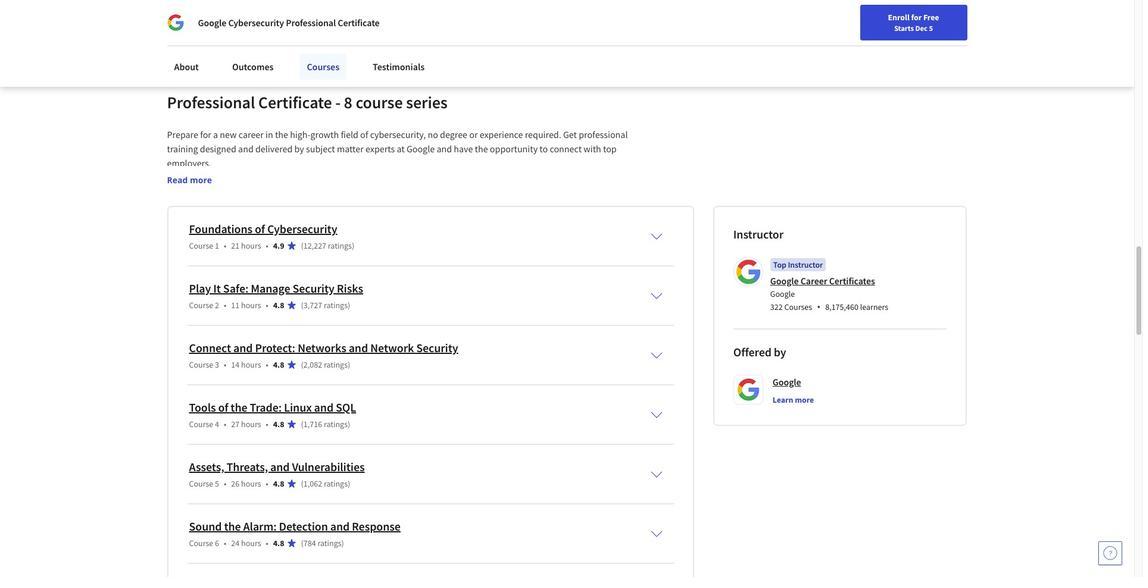Task type: locate. For each thing, give the bounding box(es) containing it.
and
[[284, 18, 299, 30], [238, 143, 254, 155], [437, 143, 452, 155], [233, 341, 253, 356], [349, 341, 368, 356], [314, 400, 334, 415], [270, 460, 290, 475], [330, 519, 350, 534]]

ratings for detection
[[318, 538, 342, 549]]

course for sound
[[189, 538, 213, 549]]

hours for alarm:
[[241, 538, 261, 549]]

1 horizontal spatial for
[[911, 12, 922, 23]]

1 horizontal spatial more
[[795, 395, 814, 406]]

ratings for vulnerabilities
[[324, 479, 348, 490]]

it
[[212, 18, 218, 30]]

6 hours from the top
[[241, 538, 261, 549]]

) for risks
[[348, 300, 350, 311]]

tools
[[189, 400, 216, 415]]

0 horizontal spatial more
[[190, 175, 212, 186]]

) down the vulnerabilities
[[348, 479, 350, 490]]

course 5 • 26 hours •
[[189, 479, 268, 490]]

hours right 26
[[241, 479, 261, 490]]

top
[[603, 143, 617, 155]]

1 hours from the top
[[241, 241, 261, 251]]

certificate left review
[[338, 17, 380, 29]]

0 vertical spatial cybersecurity
[[228, 17, 284, 29]]

ratings down sql
[[324, 419, 348, 430]]

0 vertical spatial courses
[[307, 61, 339, 73]]

5 4.8 from the top
[[273, 538, 284, 549]]

course 3 • 14 hours •
[[189, 360, 268, 370]]

• inside top instructor google career certificates google 322 courses • 8,175,460 learners
[[817, 301, 821, 314]]

hours right 11
[[241, 300, 261, 311]]

1 vertical spatial by
[[774, 345, 786, 360]]

ratings for trade:
[[324, 419, 348, 430]]

professional up a
[[167, 92, 255, 113]]

more right learn
[[795, 395, 814, 406]]

top
[[773, 260, 786, 270]]

) down sql
[[348, 419, 350, 430]]

4 course from the top
[[189, 419, 213, 430]]

( down play it safe: manage security risks link
[[301, 300, 304, 311]]

• left 4.9
[[266, 241, 268, 251]]

top instructor google career certificates google 322 courses • 8,175,460 learners
[[770, 260, 888, 314]]

hours for the
[[241, 419, 261, 430]]

of inside prepare for a new career in the high-growth field of cybersecurity, no degree or experience required. get professional training designed and delivered by subject matter experts at google and have the opportunity to connect with top employers. read more
[[360, 129, 368, 141]]

certificate
[[338, 17, 380, 29], [258, 92, 332, 113]]

more inside learn more 'button'
[[795, 395, 814, 406]]

it
[[213, 281, 221, 296]]

• right 2
[[224, 300, 226, 311]]

3 4.8 from the top
[[273, 419, 284, 430]]

to
[[540, 143, 548, 155]]

play it safe: manage security risks link
[[189, 281, 363, 296]]

1 horizontal spatial certificate
[[338, 17, 380, 29]]

google down top
[[770, 275, 799, 287]]

5 hours from the top
[[241, 479, 261, 490]]

for
[[911, 12, 922, 23], [200, 129, 211, 141]]

0 horizontal spatial instructor
[[733, 227, 784, 242]]

career
[[239, 129, 264, 141]]

security up 3,727
[[293, 281, 335, 296]]

ratings down risks
[[324, 300, 348, 311]]

) right 784
[[342, 538, 344, 549]]

3 ( from the top
[[301, 360, 304, 370]]

1,062
[[304, 479, 322, 490]]

help center image
[[1103, 547, 1118, 561]]

1 vertical spatial instructor
[[788, 260, 823, 270]]

connect
[[550, 143, 582, 155]]

course for foundations
[[189, 241, 213, 251]]

free
[[923, 12, 939, 23]]

hours for cybersecurity
[[241, 241, 261, 251]]

3 hours from the top
[[241, 360, 261, 370]]

( down linux
[[301, 419, 304, 430]]

google up 322
[[770, 289, 795, 300]]

by
[[294, 143, 304, 155], [774, 345, 786, 360]]

a
[[213, 129, 218, 141]]

1 vertical spatial cybersecurity
[[267, 222, 337, 237]]

social
[[232, 18, 255, 30]]

and down career
[[238, 143, 254, 155]]

linux
[[284, 400, 312, 415]]

more down employers.
[[190, 175, 212, 186]]

course for connect
[[189, 360, 213, 370]]

1 course from the top
[[189, 241, 213, 251]]

4.8 down play it safe: manage security risks
[[273, 300, 284, 311]]

1 horizontal spatial in
[[301, 18, 309, 30]]

0 vertical spatial of
[[360, 129, 368, 141]]

google link
[[773, 375, 801, 390]]

hours right 14
[[241, 360, 261, 370]]

) down connect and protect: networks and network security link
[[348, 360, 350, 370]]

media
[[257, 18, 282, 30]]

of up course 1 • 21 hours •
[[255, 222, 265, 237]]

1 vertical spatial 5
[[215, 479, 219, 490]]

2 4.8 from the top
[[273, 360, 284, 370]]

2 hours from the top
[[241, 300, 261, 311]]

course left 4
[[189, 419, 213, 430]]

( right 4.9
[[301, 241, 304, 251]]

4 ( from the top
[[301, 419, 304, 430]]

) down risks
[[348, 300, 350, 311]]

3 course from the top
[[189, 360, 213, 370]]

in up delivered
[[266, 129, 273, 141]]

1 horizontal spatial by
[[774, 345, 786, 360]]

for inside prepare for a new career in the high-growth field of cybersecurity, no degree or experience required. get professional training designed and delivered by subject matter experts at google and have the opportunity to connect with top employers. read more
[[200, 129, 211, 141]]

0 vertical spatial for
[[911, 12, 922, 23]]

1 vertical spatial more
[[795, 395, 814, 406]]

in left "your"
[[301, 18, 309, 30]]

1 vertical spatial for
[[200, 129, 211, 141]]

1 horizontal spatial of
[[255, 222, 265, 237]]

0 horizontal spatial courses
[[307, 61, 339, 73]]

professional right media
[[286, 17, 336, 29]]

2 ( from the top
[[301, 300, 304, 311]]

ratings for networks
[[324, 360, 348, 370]]

courses right 322
[[784, 302, 812, 313]]

2 course from the top
[[189, 300, 213, 311]]

more inside prepare for a new career in the high-growth field of cybersecurity, no degree or experience required. get professional training designed and delivered by subject matter experts at google and have the opportunity to connect with top employers. read more
[[190, 175, 212, 186]]

course 6 • 24 hours •
[[189, 538, 268, 549]]

on
[[220, 18, 230, 30]]

courses inside top instructor google career certificates google 322 courses • 8,175,460 learners
[[784, 302, 812, 313]]

4.8 down sound the alarm: detection and response
[[273, 538, 284, 549]]

( down detection
[[301, 538, 304, 549]]

learners
[[860, 302, 888, 313]]

2 horizontal spatial of
[[360, 129, 368, 141]]

( for networks
[[301, 360, 304, 370]]

learn more
[[773, 395, 814, 406]]

0 horizontal spatial by
[[294, 143, 304, 155]]

12,227
[[304, 241, 326, 251]]

ratings down the vulnerabilities
[[324, 479, 348, 490]]

1 vertical spatial certificate
[[258, 92, 332, 113]]

0 horizontal spatial of
[[218, 400, 228, 415]]

the
[[275, 129, 288, 141], [475, 143, 488, 155], [231, 400, 247, 415], [224, 519, 241, 534]]

1 horizontal spatial security
[[416, 341, 458, 356]]

instructor
[[733, 227, 784, 242], [788, 260, 823, 270]]

google down no
[[407, 143, 435, 155]]

6 ( from the top
[[301, 538, 304, 549]]

course 1 • 21 hours •
[[189, 241, 268, 251]]

cybersecurity right the it
[[228, 17, 284, 29]]

4.8 down assets, threats, and vulnerabilities link
[[273, 479, 284, 490]]

instructor up top
[[733, 227, 784, 242]]

career
[[801, 275, 827, 287]]

for for prepare
[[200, 129, 211, 141]]

assets, threats, and vulnerabilities
[[189, 460, 365, 475]]

hours right 21
[[241, 241, 261, 251]]

1 vertical spatial in
[[266, 129, 273, 141]]

-
[[335, 92, 341, 113]]

safe:
[[223, 281, 248, 296]]

hours right 24
[[241, 538, 261, 549]]

google inside prepare for a new career in the high-growth field of cybersecurity, no degree or experience required. get professional training designed and delivered by subject matter experts at google and have the opportunity to connect with top employers. read more
[[407, 143, 435, 155]]

• left 8,175,460 in the bottom right of the page
[[817, 301, 821, 314]]

0 vertical spatial by
[[294, 143, 304, 155]]

google up learn
[[773, 376, 801, 388]]

your
[[311, 18, 329, 30]]

( down assets, threats, and vulnerabilities
[[301, 479, 304, 490]]

5 right "dec"
[[929, 23, 933, 33]]

( 1,716 ratings )
[[301, 419, 350, 430]]

0 horizontal spatial for
[[200, 129, 211, 141]]

sound
[[189, 519, 222, 534]]

courses up -
[[307, 61, 339, 73]]

1 horizontal spatial professional
[[286, 17, 336, 29]]

0 vertical spatial more
[[190, 175, 212, 186]]

5 ( from the top
[[301, 479, 304, 490]]

sound the alarm: detection and response link
[[189, 519, 401, 534]]

by right offered at the right
[[774, 345, 786, 360]]

hours right 27 at the left of page
[[241, 419, 261, 430]]

google
[[198, 17, 226, 29], [407, 143, 435, 155], [770, 275, 799, 287], [770, 289, 795, 300], [773, 376, 801, 388]]

1 horizontal spatial courses
[[784, 302, 812, 313]]

connect and protect: networks and network security
[[189, 341, 458, 356]]

manage
[[251, 281, 290, 296]]

about link
[[167, 54, 206, 80]]

coursera career certificate image
[[742, 0, 940, 66]]

for up "dec"
[[911, 12, 922, 23]]

ratings down connect and protect: networks and network security link
[[324, 360, 348, 370]]

0 horizontal spatial in
[[266, 129, 273, 141]]

instructor up career on the top of the page
[[788, 260, 823, 270]]

( down networks
[[301, 360, 304, 370]]

delivered
[[255, 143, 293, 155]]

growth
[[311, 129, 339, 141]]

prepare
[[167, 129, 198, 141]]

course left 6
[[189, 538, 213, 549]]

and right threats, on the bottom left
[[270, 460, 290, 475]]

course down assets,
[[189, 479, 213, 490]]

of right field
[[360, 129, 368, 141]]

and left network
[[349, 341, 368, 356]]

1 vertical spatial courses
[[784, 302, 812, 313]]

by down high-
[[294, 143, 304, 155]]

4.9
[[273, 241, 284, 251]]

the up delivered
[[275, 129, 288, 141]]

play
[[189, 281, 211, 296]]

( for manage
[[301, 300, 304, 311]]

no
[[428, 129, 438, 141]]

shopping cart: 1 item image
[[856, 9, 878, 28]]

4.8 for manage
[[273, 300, 284, 311]]

google career certificates link
[[770, 275, 875, 287]]

response
[[352, 519, 401, 534]]

1 horizontal spatial instructor
[[788, 260, 823, 270]]

for left a
[[200, 129, 211, 141]]

course left 2
[[189, 300, 213, 311]]

None search field
[[170, 7, 456, 31]]

1 4.8 from the top
[[273, 300, 284, 311]]

high-
[[290, 129, 311, 141]]

training
[[167, 143, 198, 155]]

trade:
[[250, 400, 282, 415]]

assets,
[[189, 460, 224, 475]]

0 horizontal spatial security
[[293, 281, 335, 296]]

4.8 down protect:
[[273, 360, 284, 370]]

2 vertical spatial of
[[218, 400, 228, 415]]

protect:
[[255, 341, 295, 356]]

5 left 26
[[215, 479, 219, 490]]

4 hours from the top
[[241, 419, 261, 430]]

4.8 for detection
[[273, 538, 284, 549]]

course
[[189, 241, 213, 251], [189, 300, 213, 311], [189, 360, 213, 370], [189, 419, 213, 430], [189, 479, 213, 490], [189, 538, 213, 549]]

4 4.8 from the top
[[273, 479, 284, 490]]

certificate up high-
[[258, 92, 332, 113]]

alarm:
[[243, 519, 277, 534]]

( 2,082 ratings )
[[301, 360, 350, 370]]

sound the alarm: detection and response
[[189, 519, 401, 534]]

courses
[[307, 61, 339, 73], [784, 302, 812, 313]]

about
[[174, 61, 199, 73]]

for inside enroll for free starts dec 5
[[911, 12, 922, 23]]

0 vertical spatial 5
[[929, 23, 933, 33]]

security right network
[[416, 341, 458, 356]]

hours
[[241, 241, 261, 251], [241, 300, 261, 311], [241, 360, 261, 370], [241, 419, 261, 430], [241, 479, 261, 490], [241, 538, 261, 549]]

offered by
[[733, 345, 786, 360]]

5 inside enroll for free starts dec 5
[[929, 23, 933, 33]]

cybersecurity up 12,227
[[267, 222, 337, 237]]

1 vertical spatial professional
[[167, 92, 255, 113]]

degree
[[440, 129, 467, 141]]

course left 1
[[189, 241, 213, 251]]

by inside prepare for a new career in the high-growth field of cybersecurity, no degree or experience required. get professional training designed and delivered by subject matter experts at google and have the opportunity to connect with top employers. read more
[[294, 143, 304, 155]]

course left 3
[[189, 360, 213, 370]]

of up course 4 • 27 hours •
[[218, 400, 228, 415]]

4
[[215, 419, 219, 430]]

( for detection
[[301, 538, 304, 549]]

4.8 down the tools of the trade: linux and sql link
[[273, 419, 284, 430]]

ratings right 784
[[318, 538, 342, 549]]

the up 24
[[224, 519, 241, 534]]

5 course from the top
[[189, 479, 213, 490]]

1 vertical spatial security
[[416, 341, 458, 356]]

foundations
[[189, 222, 253, 237]]

professional
[[286, 17, 336, 29], [167, 92, 255, 113]]

8
[[344, 92, 352, 113]]

• down protect:
[[266, 360, 268, 370]]

0 horizontal spatial professional
[[167, 92, 255, 113]]

4.8
[[273, 300, 284, 311], [273, 360, 284, 370], [273, 419, 284, 430], [273, 479, 284, 490], [273, 538, 284, 549]]

6 course from the top
[[189, 538, 213, 549]]

1 horizontal spatial 5
[[929, 23, 933, 33]]

1 vertical spatial of
[[255, 222, 265, 237]]



Task type: vqa. For each thing, say whether or not it's contained in the screenshot.
5th Course from the top of the page
yes



Task type: describe. For each thing, give the bounding box(es) containing it.
share it on social media and in your performance review
[[187, 18, 410, 30]]

experience
[[480, 129, 523, 141]]

26
[[231, 479, 240, 490]]

share
[[187, 18, 210, 30]]

• left 26
[[224, 479, 226, 490]]

assets, threats, and vulnerabilities link
[[189, 460, 365, 475]]

( for trade:
[[301, 419, 304, 430]]

professional certificate - 8 course series
[[167, 92, 448, 113]]

google left social
[[198, 17, 226, 29]]

play it safe: manage security risks
[[189, 281, 363, 296]]

0 vertical spatial security
[[293, 281, 335, 296]]

and up ( 784 ratings )
[[330, 519, 350, 534]]

enroll
[[888, 12, 910, 23]]

) for response
[[342, 538, 344, 549]]

hours for protect:
[[241, 360, 261, 370]]

required.
[[525, 129, 561, 141]]

the down "or"
[[475, 143, 488, 155]]

network
[[370, 341, 414, 356]]

course for play
[[189, 300, 213, 311]]

• right 6
[[224, 538, 226, 549]]

) for and
[[348, 419, 350, 430]]

• down trade: at the left bottom of page
[[266, 419, 268, 430]]

connect
[[189, 341, 231, 356]]

1 ( from the top
[[301, 241, 304, 251]]

4.8 for trade:
[[273, 419, 284, 430]]

( for vulnerabilities
[[301, 479, 304, 490]]

foundations of cybersecurity
[[189, 222, 337, 237]]

series
[[406, 92, 448, 113]]

and right media
[[284, 18, 299, 30]]

• right 4
[[224, 419, 226, 430]]

review
[[384, 18, 410, 30]]

new
[[220, 129, 237, 141]]

field
[[341, 129, 358, 141]]

have
[[454, 143, 473, 155]]

• down alarm:
[[266, 538, 268, 549]]

of for the
[[218, 400, 228, 415]]

0 vertical spatial certificate
[[338, 17, 380, 29]]

3,727
[[304, 300, 322, 311]]

google cybersecurity professional certificate
[[198, 17, 380, 29]]

4.8 for networks
[[273, 360, 284, 370]]

11
[[231, 300, 240, 311]]

0 vertical spatial in
[[301, 18, 309, 30]]

learn more button
[[773, 394, 814, 406]]

get
[[563, 129, 577, 141]]

24
[[231, 538, 240, 549]]

professional
[[579, 129, 628, 141]]

1,716
[[304, 419, 322, 430]]

course for assets,
[[189, 479, 213, 490]]

dec
[[915, 23, 928, 33]]

certificates
[[829, 275, 875, 287]]

threats,
[[227, 460, 268, 475]]

and up 14
[[233, 341, 253, 356]]

hours for safe:
[[241, 300, 261, 311]]

english
[[906, 13, 935, 25]]

• down assets, threats, and vulnerabilities link
[[266, 479, 268, 490]]

foundations of cybersecurity link
[[189, 222, 337, 237]]

course for tools
[[189, 419, 213, 430]]

for for enroll
[[911, 12, 922, 23]]

sql
[[336, 400, 356, 415]]

• down manage
[[266, 300, 268, 311]]

matter
[[337, 143, 364, 155]]

with
[[584, 143, 601, 155]]

starts
[[894, 23, 914, 33]]

offered
[[733, 345, 772, 360]]

27
[[231, 419, 240, 430]]

• right 3
[[224, 360, 226, 370]]

1
[[215, 241, 219, 251]]

0 vertical spatial professional
[[286, 17, 336, 29]]

google career certificates image
[[735, 259, 761, 285]]

8,175,460
[[825, 302, 859, 313]]

and down degree at the left of the page
[[437, 143, 452, 155]]

opportunity
[[490, 143, 538, 155]]

in inside prepare for a new career in the high-growth field of cybersecurity, no degree or experience required. get professional training designed and delivered by subject matter experts at google and have the opportunity to connect with top employers. read more
[[266, 129, 273, 141]]

2
[[215, 300, 219, 311]]

0 horizontal spatial 5
[[215, 479, 219, 490]]

( 784 ratings )
[[301, 538, 344, 549]]

of for cybersecurity
[[255, 222, 265, 237]]

0 horizontal spatial certificate
[[258, 92, 332, 113]]

risks
[[337, 281, 363, 296]]

testimonials link
[[366, 54, 432, 80]]

21
[[231, 241, 240, 251]]

) for network
[[348, 360, 350, 370]]

outcomes link
[[225, 54, 281, 80]]

0 vertical spatial instructor
[[733, 227, 784, 242]]

and up ( 1,716 ratings )
[[314, 400, 334, 415]]

6
[[215, 538, 219, 549]]

detection
[[279, 519, 328, 534]]

the up 27 at the left of page
[[231, 400, 247, 415]]

2,082
[[304, 360, 322, 370]]

( 12,227 ratings )
[[301, 241, 354, 251]]

322
[[770, 302, 783, 313]]

hours for and
[[241, 479, 261, 490]]

or
[[469, 129, 478, 141]]

learn
[[773, 395, 793, 406]]

4.8 for vulnerabilities
[[273, 479, 284, 490]]

cybersecurity,
[[370, 129, 426, 141]]

employers.
[[167, 157, 211, 169]]

( 3,727 ratings )
[[301, 300, 350, 311]]

google image
[[167, 14, 184, 31]]

ratings right 12,227
[[328, 241, 352, 251]]

networks
[[298, 341, 346, 356]]

ratings for manage
[[324, 300, 348, 311]]

course 4 • 27 hours •
[[189, 419, 268, 430]]

testimonials
[[373, 61, 425, 73]]

courses link
[[300, 54, 347, 80]]

) right 12,227
[[352, 241, 354, 251]]

subject
[[306, 143, 335, 155]]

tools of the trade: linux and sql link
[[189, 400, 356, 415]]

outcomes
[[232, 61, 274, 73]]

• right 1
[[224, 241, 226, 251]]

vulnerabilities
[[292, 460, 365, 475]]

experts
[[366, 143, 395, 155]]

784
[[304, 538, 316, 549]]

performance
[[330, 18, 382, 30]]

instructor inside top instructor google career certificates google 322 courses • 8,175,460 learners
[[788, 260, 823, 270]]



